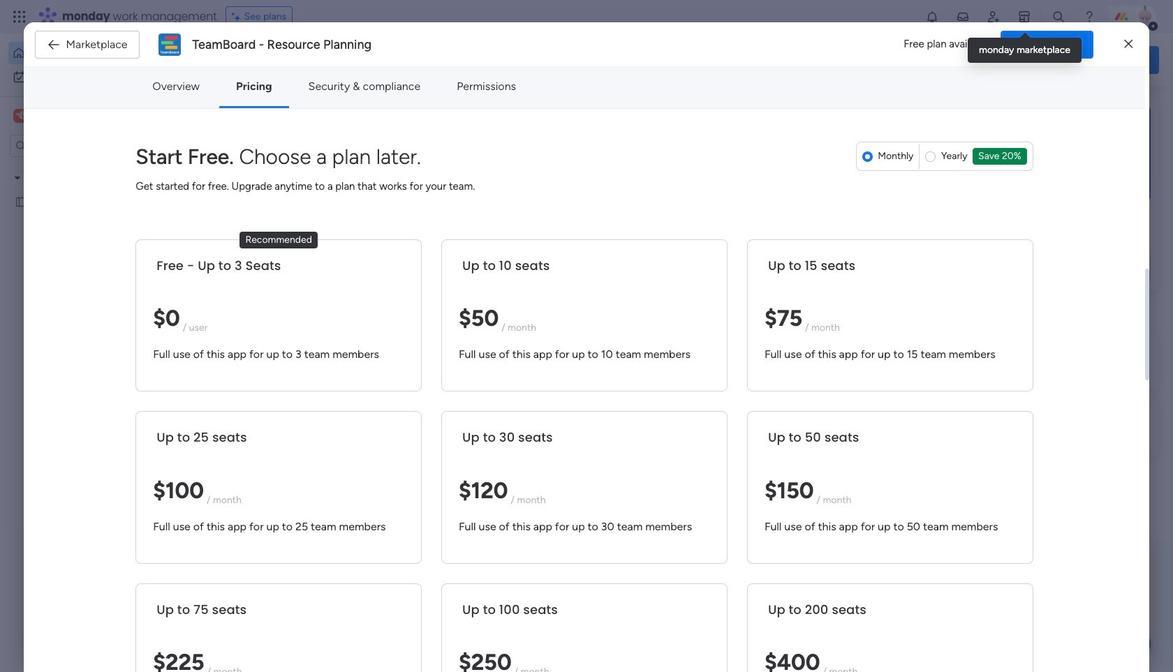 Task type: describe. For each thing, give the bounding box(es) containing it.
close my workspaces image
[[216, 380, 233, 397]]

Search in workspace field
[[29, 138, 117, 154]]

templates image image
[[963, 106, 1147, 202]]

getting started element
[[950, 334, 1160, 390]]

add to favorites image
[[417, 255, 431, 269]]

1 horizontal spatial public board image
[[233, 255, 249, 270]]

open update feed (inbox) image
[[216, 333, 233, 349]]

monday marketplace image
[[1018, 10, 1032, 24]]

2 vertical spatial option
[[0, 165, 178, 168]]

caret down image
[[15, 173, 20, 183]]

1 vertical spatial option
[[8, 66, 170, 88]]

1 workspace image from the left
[[13, 108, 27, 124]]

application logo image
[[159, 33, 181, 56]]

search everything image
[[1052, 10, 1066, 24]]

ruby anderson image
[[1135, 6, 1157, 28]]

help image
[[1083, 10, 1097, 24]]

0 element
[[357, 333, 374, 349]]



Task type: locate. For each thing, give the bounding box(es) containing it.
workspace image
[[239, 422, 272, 455]]

v2 bolt switch image
[[1070, 52, 1079, 67]]

notifications image
[[926, 10, 940, 24]]

v2 user feedback image
[[962, 52, 972, 68]]

0 horizontal spatial public board image
[[15, 195, 28, 208]]

public board image
[[15, 195, 28, 208], [233, 255, 249, 270], [464, 255, 480, 270]]

workspace selection element
[[13, 108, 50, 124]]

dapulse x slim image
[[1125, 36, 1134, 53]]

0 vertical spatial option
[[8, 42, 170, 64]]

see plans image
[[232, 9, 244, 24]]

workspace image
[[13, 108, 27, 124], [15, 108, 25, 124]]

quick search results list box
[[216, 131, 917, 316]]

list box
[[0, 163, 178, 402]]

2 workspace image from the left
[[15, 108, 25, 124]]

option
[[8, 42, 170, 64], [8, 66, 170, 88], [0, 165, 178, 168]]

invite members image
[[987, 10, 1001, 24]]

update feed image
[[956, 10, 970, 24]]

2 horizontal spatial public board image
[[464, 255, 480, 270]]

select product image
[[13, 10, 27, 24]]



Task type: vqa. For each thing, say whether or not it's contained in the screenshot.
Invite / 1 button
no



